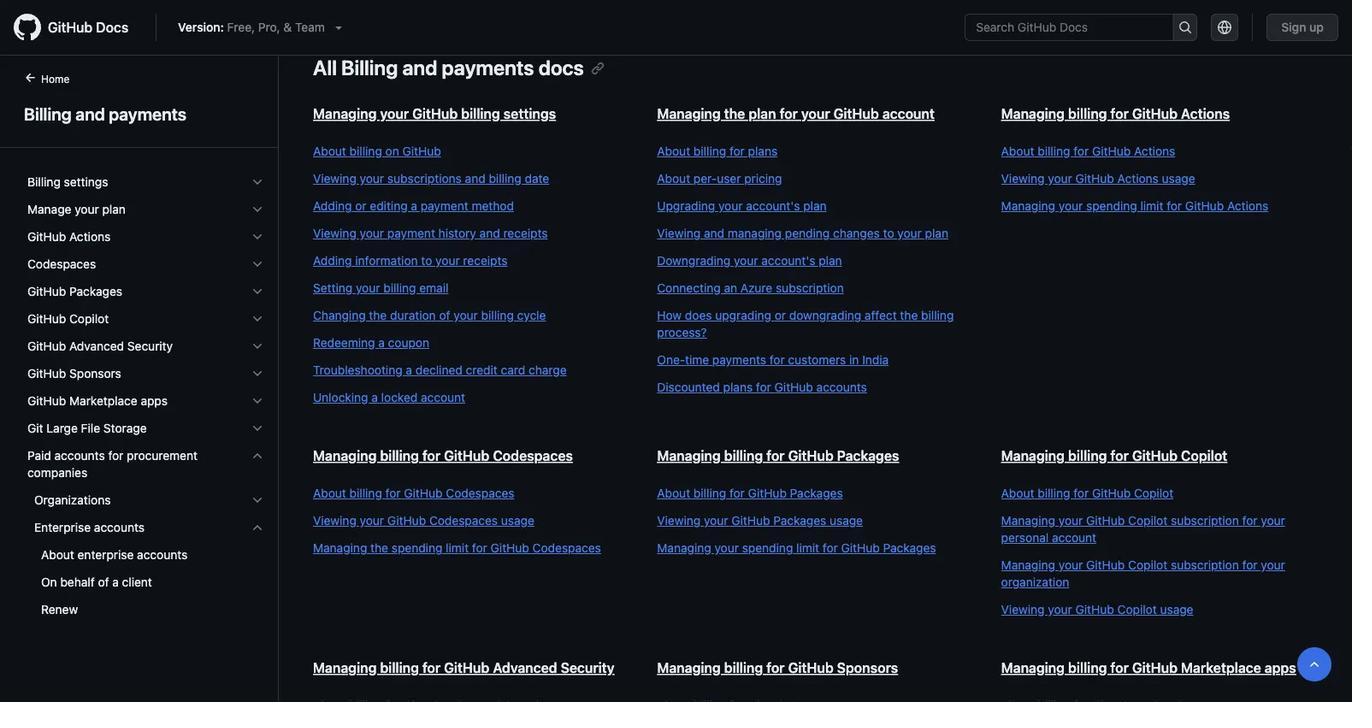 Task type: vqa. For each thing, say whether or not it's contained in the screenshot.


Task type: describe. For each thing, give the bounding box(es) containing it.
codespaces inside codespaces dropdown button
[[27, 257, 96, 271]]

about billing for github packages
[[658, 487, 844, 501]]

sc 9kayk9 0 image for billing settings
[[251, 175, 264, 189]]

copilot inside managing your github copilot subscription for your organization
[[1129, 558, 1168, 573]]

managing for managing billing for github actions
[[1002, 106, 1065, 122]]

plans inside discounted plans for github accounts link
[[724, 380, 753, 395]]

packages inside dropdown button
[[69, 285, 122, 299]]

adding for adding information to your receipts
[[313, 254, 352, 268]]

your for managing your github billing settings
[[380, 106, 409, 122]]

about for managing the plan for your github account
[[658, 144, 691, 158]]

viewing your github copilot usage link
[[1002, 602, 1312, 619]]

managing your github copilot subscription for your organization link
[[1002, 557, 1312, 591]]

managing billing for github packages
[[658, 448, 900, 464]]

copilot inside 'managing your github copilot subscription for your personal account'
[[1129, 514, 1168, 528]]

managing for managing your github billing settings
[[313, 106, 377, 122]]

your for viewing your subscriptions and billing date
[[360, 172, 384, 186]]

all
[[313, 56, 337, 80]]

limit for packages
[[797, 541, 820, 555]]

github inside 'managing your github copilot subscription for your personal account'
[[1087, 514, 1126, 528]]

organizations button
[[21, 487, 271, 514]]

of inside changing the duration of your billing cycle link
[[439, 309, 451, 323]]

0 vertical spatial receipts
[[504, 226, 548, 240]]

billing settings button
[[21, 169, 271, 196]]

sc 9kayk9 0 image for paid accounts for procurement companies
[[251, 449, 264, 463]]

sc 9kayk9 0 image for codespaces
[[251, 258, 264, 271]]

viewing your github copilot usage
[[1002, 603, 1194, 617]]

your for manage your plan
[[75, 202, 99, 217]]

billing for about billing for github copilot
[[1038, 487, 1071, 501]]

managing your github copilot subscription for your personal account link
[[1002, 513, 1312, 547]]

sc 9kayk9 0 image for organizations
[[251, 494, 264, 507]]

managing for managing billing for github copilot
[[1002, 448, 1065, 464]]

spending for codespaces
[[392, 541, 443, 555]]

github sponsors
[[27, 367, 121, 381]]

managing the spending limit for github codespaces
[[313, 541, 601, 555]]

setting your billing email link
[[313, 280, 623, 297]]

about per-user pricing link
[[658, 170, 968, 187]]

github actions button
[[21, 223, 271, 251]]

the for changing the duration of your billing cycle
[[369, 309, 387, 323]]

managing for managing the spending limit for github codespaces
[[313, 541, 367, 555]]

changes
[[834, 226, 880, 240]]

copilot up about billing for github copilot link
[[1182, 448, 1228, 464]]

declined
[[416, 363, 463, 377]]

procurement
[[127, 449, 198, 463]]

for inside paid accounts for procurement companies
[[108, 449, 124, 463]]

enterprise accounts button
[[21, 514, 271, 542]]

account's for downgrading your account's plan
[[762, 254, 816, 268]]

sponsors inside dropdown button
[[69, 367, 121, 381]]

storage
[[103, 421, 147, 436]]

about per-user pricing
[[658, 172, 783, 186]]

account's for upgrading your account's plan
[[746, 199, 801, 213]]

sc 9kayk9 0 image for github sponsors
[[251, 367, 264, 381]]

paid accounts for procurement companies element containing organizations
[[14, 487, 278, 624]]

billing for about billing on github
[[350, 144, 382, 158]]

downgrading
[[790, 309, 862, 323]]

the inside how does upgrading or downgrading affect the billing process?
[[901, 309, 919, 323]]

viewing your github codespaces usage
[[313, 514, 535, 528]]

usage down "managing your github copilot subscription for your organization" link
[[1161, 603, 1194, 617]]

1 vertical spatial advanced
[[493, 660, 558, 676]]

and down method
[[480, 226, 500, 240]]

unlocking
[[313, 391, 368, 405]]

github copilot
[[27, 312, 109, 326]]

viewing for viewing your payment history and receipts
[[313, 226, 357, 240]]

1 horizontal spatial to
[[884, 226, 895, 240]]

and up downgrading
[[704, 226, 725, 240]]

github docs link
[[14, 14, 142, 41]]

adding or editing a payment method link
[[313, 198, 623, 215]]

upgrading your account's plan
[[658, 199, 827, 213]]

companies
[[27, 466, 87, 480]]

behalf
[[60, 576, 95, 590]]

enterprise
[[78, 548, 134, 562]]

customers
[[789, 353, 847, 367]]

managing billing for github marketplace apps link
[[1002, 660, 1297, 676]]

managing for managing billing for github packages
[[658, 448, 721, 464]]

actions inside about billing for github actions link
[[1135, 144, 1176, 158]]

billing for managing billing for github codespaces
[[380, 448, 419, 464]]

spending for actions
[[1087, 199, 1138, 213]]

advanced inside dropdown button
[[69, 339, 124, 353]]

git large file storage button
[[21, 415, 271, 442]]

viewing your payment history and receipts link
[[313, 225, 623, 242]]

managing for managing billing for github marketplace apps
[[1002, 660, 1065, 676]]

of inside on behalf of a client link
[[98, 576, 109, 590]]

accounts inside paid accounts for procurement companies
[[54, 449, 105, 463]]

pricing
[[745, 172, 783, 186]]

actions inside viewing your github actions usage link
[[1118, 172, 1159, 186]]

codespaces inside the "about billing for github codespaces" link
[[446, 487, 515, 501]]

codespaces inside viewing your github codespaces usage link
[[430, 514, 498, 528]]

one-
[[658, 353, 686, 367]]

a for locked
[[372, 391, 378, 405]]

setting your billing email
[[313, 281, 449, 295]]

managing billing for github copilot link
[[1002, 448, 1228, 464]]

github docs
[[48, 19, 128, 36]]

time
[[685, 353, 710, 367]]

docs
[[539, 56, 584, 80]]

select language: current language is english image
[[1219, 21, 1233, 34]]

enterprise accounts element for enterprise accounts
[[14, 542, 278, 624]]

redeeming a coupon
[[313, 336, 430, 350]]

all billing and payments docs link
[[313, 56, 605, 80]]

and inside "link"
[[76, 104, 105, 124]]

about billing for github copilot
[[1002, 487, 1174, 501]]

changing
[[313, 309, 366, 323]]

charge
[[529, 363, 567, 377]]

organization
[[1002, 576, 1070, 590]]

how does upgrading or downgrading affect the billing process?
[[658, 309, 954, 340]]

viewing for viewing and managing pending changes to your plan
[[658, 226, 701, 240]]

home link
[[17, 71, 97, 88]]

1 horizontal spatial security
[[561, 660, 615, 676]]

sign up
[[1282, 20, 1325, 34]]

about billing on github link
[[313, 143, 623, 160]]

one-time payments for customers in india link
[[658, 352, 968, 369]]

adding for adding or editing a payment method
[[313, 199, 352, 213]]

the for managing the plan for your github account
[[725, 106, 746, 122]]

viewing for viewing your github actions usage
[[1002, 172, 1045, 186]]

your for managing your github copilot subscription for your personal account
[[1059, 514, 1084, 528]]

billing for managing billing for github sponsors
[[725, 660, 764, 676]]

troubleshooting
[[313, 363, 403, 377]]

marketplace inside dropdown button
[[69, 394, 137, 408]]

free,
[[227, 20, 255, 34]]

managing your github billing settings
[[313, 106, 556, 122]]

and up managing your github billing settings
[[403, 56, 438, 80]]

managing billing for github packages link
[[658, 448, 900, 464]]

sc 9kayk9 0 image for github advanced security
[[251, 340, 264, 353]]

github marketplace apps
[[27, 394, 168, 408]]

organizations
[[34, 493, 111, 507]]

your for downgrading your account's plan
[[734, 254, 759, 268]]

sc 9kayk9 0 image for enterprise accounts
[[251, 521, 264, 535]]

plan down viewing and managing pending changes to your plan link
[[819, 254, 843, 268]]

0 vertical spatial billing
[[342, 56, 398, 80]]

billing and payments element
[[0, 69, 279, 701]]

file
[[81, 421, 100, 436]]

cycle
[[517, 309, 546, 323]]

managing for managing your github copilot subscription for your organization
[[1002, 558, 1056, 573]]

client
[[122, 576, 152, 590]]

usage for actions
[[1163, 172, 1196, 186]]

home
[[41, 73, 70, 85]]

spending for packages
[[743, 541, 794, 555]]

billing for billing settings
[[27, 175, 61, 189]]

settings inside billing settings dropdown button
[[64, 175, 108, 189]]

upgrading your account's plan link
[[658, 198, 968, 215]]

limit for codespaces
[[446, 541, 469, 555]]

security inside dropdown button
[[127, 339, 173, 353]]

process?
[[658, 326, 707, 340]]

copilot inside dropdown button
[[69, 312, 109, 326]]

connecting
[[658, 281, 721, 295]]

sc 9kayk9 0 image for github copilot
[[251, 312, 264, 326]]

subscription for managing your github copilot subscription for your personal account
[[1172, 514, 1240, 528]]

about inside "link"
[[41, 548, 74, 562]]

renew
[[41, 603, 78, 617]]

redeeming
[[313, 336, 375, 350]]

billing for about billing for plans
[[694, 144, 727, 158]]

about for managing billing for github copilot
[[1002, 487, 1035, 501]]

sign
[[1282, 20, 1307, 34]]

actions inside managing your spending limit for github actions link
[[1228, 199, 1269, 213]]

manage your plan
[[27, 202, 126, 217]]

usage for packages
[[830, 514, 863, 528]]

managing billing for github codespaces
[[313, 448, 573, 464]]

plan inside dropdown button
[[102, 202, 126, 217]]

how does upgrading or downgrading affect the billing process? link
[[658, 307, 968, 341]]

version: free, pro, & team
[[178, 20, 325, 34]]

sc 9kayk9 0 image for github actions
[[251, 230, 264, 244]]

plans inside the about billing for plans link
[[749, 144, 778, 158]]

managing billing for github sponsors
[[658, 660, 899, 676]]

0 vertical spatial or
[[355, 199, 367, 213]]

Search GitHub Docs search field
[[966, 15, 1174, 40]]

github packages
[[27, 285, 122, 299]]

downgrading
[[658, 254, 731, 268]]

managing for managing your github copilot subscription for your personal account
[[1002, 514, 1056, 528]]

about for managing billing for github actions
[[1002, 144, 1035, 158]]

managing for managing your spending limit for github actions
[[1002, 199, 1056, 213]]

managing for managing billing for github codespaces
[[313, 448, 377, 464]]

discounted
[[658, 380, 720, 395]]



Task type: locate. For each thing, give the bounding box(es) containing it.
codespaces inside managing the spending limit for github codespaces link
[[533, 541, 601, 555]]

2 horizontal spatial limit
[[1141, 199, 1164, 213]]

a right editing
[[411, 199, 418, 213]]

2 paid accounts for procurement companies element from the top
[[14, 487, 278, 624]]

managing billing for github actions link
[[1002, 106, 1231, 122]]

viewing and managing pending changes to your plan
[[658, 226, 949, 240]]

usage down the "about billing for github codespaces" link
[[501, 514, 535, 528]]

billing and payments link
[[21, 101, 258, 127]]

a for coupon
[[379, 336, 385, 350]]

viewing up 'setting'
[[313, 226, 357, 240]]

about for managing your github billing settings
[[313, 144, 346, 158]]

payments
[[442, 56, 534, 80], [109, 104, 187, 124], [713, 353, 767, 367]]

1 paid accounts for procurement companies element from the top
[[14, 442, 278, 624]]

billing for managing billing for github actions
[[1069, 106, 1108, 122]]

1 vertical spatial adding
[[313, 254, 352, 268]]

sc 9kayk9 0 image inside github advanced security dropdown button
[[251, 340, 264, 353]]

managing for managing billing for github sponsors
[[658, 660, 721, 676]]

0 vertical spatial sc 9kayk9 0 image
[[251, 258, 264, 271]]

viewing your github actions usage link
[[1002, 170, 1312, 187]]

enterprise accounts element
[[14, 514, 278, 624], [14, 542, 278, 624]]

github inside dropdown button
[[27, 367, 66, 381]]

viewing for viewing your github codespaces usage
[[313, 514, 357, 528]]

account's
[[746, 199, 801, 213], [762, 254, 816, 268]]

1 horizontal spatial spending
[[743, 541, 794, 555]]

settings
[[504, 106, 556, 122], [64, 175, 108, 189]]

paid
[[27, 449, 51, 463]]

1 vertical spatial settings
[[64, 175, 108, 189]]

sc 9kayk9 0 image inside the github packages dropdown button
[[251, 285, 264, 299]]

upgrading
[[658, 199, 716, 213]]

2 enterprise accounts element from the top
[[14, 542, 278, 624]]

copilot up github advanced security
[[69, 312, 109, 326]]

payment up the history
[[421, 199, 469, 213]]

enterprise accounts element for organizations
[[14, 514, 278, 624]]

1 vertical spatial account's
[[762, 254, 816, 268]]

0 horizontal spatial of
[[98, 576, 109, 590]]

0 vertical spatial settings
[[504, 106, 556, 122]]

accounts inside about enterprise accounts "link"
[[137, 548, 188, 562]]

2 horizontal spatial account
[[1053, 531, 1097, 545]]

managing billing for github advanced security link
[[313, 660, 615, 676]]

0 vertical spatial account
[[883, 106, 935, 122]]

2 vertical spatial billing
[[27, 175, 61, 189]]

viewing down about billing for github packages
[[658, 514, 701, 528]]

user
[[717, 172, 742, 186]]

usage
[[1163, 172, 1196, 186], [501, 514, 535, 528], [830, 514, 863, 528], [1161, 603, 1194, 617]]

upgrading
[[716, 309, 772, 323]]

sc 9kayk9 0 image inside manage your plan dropdown button
[[251, 203, 264, 217]]

enterprise accounts element containing about enterprise accounts
[[14, 542, 278, 624]]

1 horizontal spatial or
[[775, 309, 787, 323]]

receipts
[[504, 226, 548, 240], [463, 254, 508, 268]]

2 sc 9kayk9 0 image from the top
[[251, 340, 264, 353]]

managing billing for github advanced security
[[313, 660, 615, 676]]

payments for one-time payments for customers in india
[[713, 353, 767, 367]]

0 vertical spatial plans
[[749, 144, 778, 158]]

your inside dropdown button
[[75, 202, 99, 217]]

your for viewing your github copilot usage
[[1049, 603, 1073, 617]]

billing inside "link"
[[24, 104, 72, 124]]

1 vertical spatial receipts
[[463, 254, 508, 268]]

account's down pricing at the top
[[746, 199, 801, 213]]

does
[[685, 309, 712, 323]]

all billing and payments docs
[[313, 56, 584, 80]]

an
[[724, 281, 738, 295]]

10 sc 9kayk9 0 image from the top
[[251, 494, 264, 507]]

copilot up managing your github copilot subscription for your personal account link
[[1135, 487, 1174, 501]]

github advanced security
[[27, 339, 173, 353]]

pending
[[785, 226, 830, 240]]

viewing down 'organization'
[[1002, 603, 1045, 617]]

usage down about billing for github actions link
[[1163, 172, 1196, 186]]

plans up pricing at the top
[[749, 144, 778, 158]]

accounts inside enterprise accounts 'dropdown button'
[[94, 521, 145, 535]]

1 vertical spatial account
[[421, 391, 466, 405]]

billing
[[461, 106, 500, 122], [1069, 106, 1108, 122], [350, 144, 382, 158], [694, 144, 727, 158], [1038, 144, 1071, 158], [489, 172, 522, 186], [384, 281, 416, 295], [481, 309, 514, 323], [922, 309, 954, 323], [380, 448, 419, 464], [725, 448, 764, 464], [1069, 448, 1108, 464], [350, 487, 382, 501], [694, 487, 727, 501], [1038, 487, 1071, 501], [380, 660, 419, 676], [725, 660, 764, 676], [1069, 660, 1108, 676]]

1 vertical spatial security
[[561, 660, 615, 676]]

the right affect
[[901, 309, 919, 323]]

managing the plan for your github account
[[658, 106, 935, 122]]

sc 9kayk9 0 image inside the github actions dropdown button
[[251, 230, 264, 244]]

on
[[41, 576, 57, 590]]

editing
[[370, 199, 408, 213]]

enterprise accounts
[[34, 521, 145, 535]]

billing and payments
[[24, 104, 187, 124]]

0 vertical spatial adding
[[313, 199, 352, 213]]

billing inside how does upgrading or downgrading affect the billing process?
[[922, 309, 954, 323]]

0 horizontal spatial spending
[[392, 541, 443, 555]]

about billing on github
[[313, 144, 441, 158]]

scroll to top image
[[1308, 658, 1322, 672]]

managing inside 'managing your github copilot subscription for your personal account'
[[1002, 514, 1056, 528]]

payments inside one-time payments for customers in india link
[[713, 353, 767, 367]]

1 vertical spatial sponsors
[[837, 660, 899, 676]]

managing your github billing settings link
[[313, 106, 556, 122]]

billing inside dropdown button
[[27, 175, 61, 189]]

the
[[725, 106, 746, 122], [369, 309, 387, 323], [901, 309, 919, 323], [371, 541, 389, 555]]

sc 9kayk9 0 image inside github copilot dropdown button
[[251, 312, 264, 326]]

viewing for viewing your github packages usage
[[658, 514, 701, 528]]

billing for about billing for github actions
[[1038, 144, 1071, 158]]

plans down one-time payments for customers in india on the bottom
[[724, 380, 753, 395]]

your for managing your spending limit for github actions
[[1059, 199, 1084, 213]]

paid accounts for procurement companies element containing paid accounts for procurement companies
[[14, 442, 278, 624]]

subscription inside 'managing your github copilot subscription for your personal account'
[[1172, 514, 1240, 528]]

a for declined
[[406, 363, 412, 377]]

settings down docs
[[504, 106, 556, 122]]

2 vertical spatial account
[[1053, 531, 1097, 545]]

affect
[[865, 309, 897, 323]]

2 horizontal spatial payments
[[713, 353, 767, 367]]

0 vertical spatial payment
[[421, 199, 469, 213]]

sc 9kayk9 0 image inside codespaces dropdown button
[[251, 258, 264, 271]]

github actions
[[27, 230, 111, 244]]

copilot down managing your github copilot subscription for your organization
[[1118, 603, 1158, 617]]

1 vertical spatial plans
[[724, 380, 753, 395]]

a left the locked on the bottom left of the page
[[372, 391, 378, 405]]

1 sc 9kayk9 0 image from the top
[[251, 258, 264, 271]]

sc 9kayk9 0 image for github marketplace apps
[[251, 395, 264, 408]]

managing your spending limit for github packages link
[[658, 540, 968, 557]]

search image
[[1179, 21, 1193, 34]]

unlocking a locked account
[[313, 391, 466, 405]]

adding left editing
[[313, 199, 352, 213]]

triangle down image
[[332, 21, 346, 34]]

account's down viewing and managing pending changes to your plan
[[762, 254, 816, 268]]

paid accounts for procurement companies element
[[14, 442, 278, 624], [14, 487, 278, 624]]

your for managing your github copilot subscription for your organization
[[1059, 558, 1084, 573]]

plan right changes
[[926, 226, 949, 240]]

billing down home link
[[24, 104, 72, 124]]

copilot down 'managing your github copilot subscription for your personal account'
[[1129, 558, 1168, 573]]

subscription inside "connecting an azure subscription" link
[[776, 281, 844, 295]]

0 vertical spatial security
[[127, 339, 173, 353]]

actions
[[1182, 106, 1231, 122], [1135, 144, 1176, 158], [1118, 172, 1159, 186], [1228, 199, 1269, 213], [69, 230, 111, 244]]

receipts down method
[[504, 226, 548, 240]]

downgrading your account's plan link
[[658, 252, 968, 270]]

billing for managing billing for github marketplace apps
[[1069, 660, 1108, 676]]

1 vertical spatial to
[[421, 254, 432, 268]]

1 horizontal spatial marketplace
[[1182, 660, 1262, 676]]

0 vertical spatial marketplace
[[69, 394, 137, 408]]

0 horizontal spatial settings
[[64, 175, 108, 189]]

sc 9kayk9 0 image inside enterprise accounts 'dropdown button'
[[251, 521, 264, 535]]

spending down "viewing your github packages usage"
[[743, 541, 794, 555]]

subscriptions
[[388, 172, 462, 186]]

or right 'upgrading'
[[775, 309, 787, 323]]

downgrading your account's plan
[[658, 254, 843, 268]]

0 horizontal spatial marketplace
[[69, 394, 137, 408]]

1 vertical spatial of
[[98, 576, 109, 590]]

your for viewing your github packages usage
[[704, 514, 729, 528]]

about billing for github actions link
[[1002, 143, 1312, 160]]

sc 9kayk9 0 image inside billing settings dropdown button
[[251, 175, 264, 189]]

0 vertical spatial payments
[[442, 56, 534, 80]]

adding up 'setting'
[[313, 254, 352, 268]]

github advanced security button
[[21, 333, 271, 360]]

sc 9kayk9 0 image for git large file storage
[[251, 422, 264, 436]]

account
[[883, 106, 935, 122], [421, 391, 466, 405], [1053, 531, 1097, 545]]

0 horizontal spatial apps
[[141, 394, 168, 408]]

1 horizontal spatial settings
[[504, 106, 556, 122]]

managing inside managing your spending limit for github packages link
[[658, 541, 712, 555]]

0 vertical spatial advanced
[[69, 339, 124, 353]]

4 sc 9kayk9 0 image from the top
[[251, 285, 264, 299]]

&
[[284, 20, 292, 34]]

setting
[[313, 281, 353, 295]]

enterprise
[[34, 521, 91, 535]]

your for viewing your github codespaces usage
[[360, 514, 384, 528]]

and down home link
[[76, 104, 105, 124]]

of right behalf
[[98, 576, 109, 590]]

0 horizontal spatial payments
[[109, 104, 187, 124]]

sc 9kayk9 0 image for github packages
[[251, 285, 264, 299]]

to down the viewing your payment history and receipts
[[421, 254, 432, 268]]

paid accounts for procurement companies
[[27, 449, 198, 480]]

git large file storage
[[27, 421, 147, 436]]

managing for managing the plan for your github account
[[658, 106, 721, 122]]

payments inside the billing and payments "link"
[[109, 104, 187, 124]]

payment up adding information to your receipts
[[388, 226, 436, 240]]

for inside managing your github copilot subscription for your organization
[[1243, 558, 1258, 573]]

the for managing the spending limit for github codespaces
[[371, 541, 389, 555]]

the down viewing your github codespaces usage
[[371, 541, 389, 555]]

billing for managing billing for github advanced security
[[380, 660, 419, 676]]

limit for actions
[[1141, 199, 1164, 213]]

0 horizontal spatial advanced
[[69, 339, 124, 353]]

0 vertical spatial subscription
[[776, 281, 844, 295]]

plan down billing settings dropdown button
[[102, 202, 126, 217]]

billing for managing billing for github copilot
[[1069, 448, 1108, 464]]

1 sc 9kayk9 0 image from the top
[[251, 175, 264, 189]]

1 horizontal spatial advanced
[[493, 660, 558, 676]]

copilot down about billing for github copilot link
[[1129, 514, 1168, 528]]

viewing down about billing on github
[[313, 172, 357, 186]]

your for managing your spending limit for github packages
[[715, 541, 739, 555]]

apps down the github sponsors dropdown button on the left of the page
[[141, 394, 168, 408]]

accounts down enterprise accounts 'dropdown button'
[[137, 548, 188, 562]]

1 vertical spatial or
[[775, 309, 787, 323]]

1 vertical spatial sc 9kayk9 0 image
[[251, 340, 264, 353]]

plan up about billing for plans
[[749, 106, 777, 122]]

receipts down viewing your payment history and receipts link
[[463, 254, 508, 268]]

subscription down downgrading your account's plan 'link'
[[776, 281, 844, 295]]

billing for about billing for github packages
[[694, 487, 727, 501]]

sc 9kayk9 0 image inside organizations dropdown button
[[251, 494, 264, 507]]

accounts up companies
[[54, 449, 105, 463]]

payments up discounted plans for github accounts on the bottom
[[713, 353, 767, 367]]

9 sc 9kayk9 0 image from the top
[[251, 449, 264, 463]]

0 horizontal spatial account
[[421, 391, 466, 405]]

connecting an azure subscription
[[658, 281, 844, 295]]

and down about billing on github link
[[465, 172, 486, 186]]

1 vertical spatial marketplace
[[1182, 660, 1262, 676]]

plan down about per-user pricing link
[[804, 199, 827, 213]]

11 sc 9kayk9 0 image from the top
[[251, 521, 264, 535]]

payments up billing settings dropdown button
[[109, 104, 187, 124]]

sc 9kayk9 0 image for manage your plan
[[251, 203, 264, 217]]

managing for managing your spending limit for github packages
[[658, 541, 712, 555]]

2 vertical spatial payments
[[713, 353, 767, 367]]

to right changes
[[884, 226, 895, 240]]

2 sc 9kayk9 0 image from the top
[[251, 203, 264, 217]]

information
[[355, 254, 418, 268]]

6 sc 9kayk9 0 image from the top
[[251, 367, 264, 381]]

billing for billing and payments
[[24, 104, 72, 124]]

1 vertical spatial payments
[[109, 104, 187, 124]]

plan
[[749, 106, 777, 122], [804, 199, 827, 213], [102, 202, 126, 217], [926, 226, 949, 240], [819, 254, 843, 268]]

a down coupon
[[406, 363, 412, 377]]

apps left "scroll to top" icon
[[1265, 660, 1297, 676]]

spending down viewing your github codespaces usage
[[392, 541, 443, 555]]

locked
[[381, 391, 418, 405]]

marketplace
[[69, 394, 137, 408], [1182, 660, 1262, 676]]

0 horizontal spatial limit
[[446, 541, 469, 555]]

billing
[[342, 56, 398, 80], [24, 104, 72, 124], [27, 175, 61, 189]]

github inside managing your github copilot subscription for your organization
[[1087, 558, 1126, 573]]

subscription for managing your github copilot subscription for your organization
[[1172, 558, 1240, 573]]

git
[[27, 421, 43, 436]]

viewing and managing pending changes to your plan link
[[658, 225, 968, 242]]

and
[[403, 56, 438, 80], [76, 104, 105, 124], [465, 172, 486, 186], [480, 226, 500, 240], [704, 226, 725, 240]]

tooltip
[[1298, 648, 1332, 682]]

coupon
[[388, 336, 430, 350]]

0 vertical spatial account's
[[746, 199, 801, 213]]

managing for managing billing for github advanced security
[[313, 660, 377, 676]]

5 sc 9kayk9 0 image from the top
[[251, 312, 264, 326]]

india
[[863, 353, 889, 367]]

billing settings
[[27, 175, 108, 189]]

usage for codespaces
[[501, 514, 535, 528]]

about billing for github codespaces
[[313, 487, 515, 501]]

viewing your github actions usage
[[1002, 172, 1196, 186]]

viewing your subscriptions and billing date link
[[313, 170, 623, 187]]

a left coupon
[[379, 336, 385, 350]]

your for upgrading your account's plan
[[719, 199, 743, 213]]

sc 9kayk9 0 image
[[251, 258, 264, 271], [251, 340, 264, 353]]

about for managing billing for github packages
[[658, 487, 691, 501]]

sc 9kayk9 0 image
[[251, 175, 264, 189], [251, 203, 264, 217], [251, 230, 264, 244], [251, 285, 264, 299], [251, 312, 264, 326], [251, 367, 264, 381], [251, 395, 264, 408], [251, 422, 264, 436], [251, 449, 264, 463], [251, 494, 264, 507], [251, 521, 264, 535]]

0 vertical spatial of
[[439, 309, 451, 323]]

1 horizontal spatial account
[[883, 106, 935, 122]]

0 vertical spatial to
[[884, 226, 895, 240]]

1 horizontal spatial payments
[[442, 56, 534, 80]]

2 vertical spatial subscription
[[1172, 558, 1240, 573]]

sc 9kayk9 0 image inside the github sponsors dropdown button
[[251, 367, 264, 381]]

or left editing
[[355, 199, 367, 213]]

sc 9kayk9 0 image inside paid accounts for procurement companies dropdown button
[[251, 449, 264, 463]]

method
[[472, 199, 514, 213]]

billing right all
[[342, 56, 398, 80]]

0 horizontal spatial or
[[355, 199, 367, 213]]

email
[[420, 281, 449, 295]]

github copilot button
[[21, 306, 271, 333]]

3 sc 9kayk9 0 image from the top
[[251, 230, 264, 244]]

about enterprise accounts link
[[21, 542, 271, 569]]

accounts up about enterprise accounts
[[94, 521, 145, 535]]

github sponsors button
[[21, 360, 271, 388]]

settings up manage your plan
[[64, 175, 108, 189]]

1 vertical spatial subscription
[[1172, 514, 1240, 528]]

1 horizontal spatial sponsors
[[837, 660, 899, 676]]

accounts inside discounted plans for github accounts link
[[817, 380, 868, 395]]

of down email
[[439, 309, 451, 323]]

your for setting your billing email
[[356, 281, 380, 295]]

0 vertical spatial apps
[[141, 394, 168, 408]]

viewing for viewing your github copilot usage
[[1002, 603, 1045, 617]]

8 sc 9kayk9 0 image from the top
[[251, 422, 264, 436]]

a left client
[[112, 576, 119, 590]]

account inside 'managing your github copilot subscription for your personal account'
[[1053, 531, 1097, 545]]

viewing your github packages usage link
[[658, 513, 968, 530]]

adding information to your receipts
[[313, 254, 508, 268]]

1 vertical spatial billing
[[24, 104, 72, 124]]

1 vertical spatial apps
[[1265, 660, 1297, 676]]

your for viewing your github actions usage
[[1049, 172, 1073, 186]]

payments up managing your github billing settings
[[442, 56, 534, 80]]

accounts down in
[[817, 380, 868, 395]]

billing for about billing for github codespaces
[[350, 487, 382, 501]]

your for viewing your payment history and receipts
[[360, 226, 384, 240]]

subscription inside managing your github copilot subscription for your organization
[[1172, 558, 1240, 573]]

sc 9kayk9 0 image inside github marketplace apps dropdown button
[[251, 395, 264, 408]]

viewing for viewing your subscriptions and billing date
[[313, 172, 357, 186]]

troubleshooting a declined credit card charge
[[313, 363, 567, 377]]

subscription down managing your github copilot subscription for your personal account link
[[1172, 558, 1240, 573]]

on behalf of a client
[[41, 576, 152, 590]]

managing billing for github codespaces link
[[313, 448, 573, 464]]

7 sc 9kayk9 0 image from the top
[[251, 395, 264, 408]]

the up about billing for plans
[[725, 106, 746, 122]]

1 horizontal spatial limit
[[797, 541, 820, 555]]

spending
[[1087, 199, 1138, 213], [392, 541, 443, 555], [743, 541, 794, 555]]

0 horizontal spatial to
[[421, 254, 432, 268]]

adding or editing a payment method
[[313, 199, 514, 213]]

subscription down about billing for github copilot link
[[1172, 514, 1240, 528]]

or inside how does upgrading or downgrading affect the billing process?
[[775, 309, 787, 323]]

about billing for github copilot link
[[1002, 485, 1312, 502]]

manage your plan button
[[21, 196, 271, 223]]

sc 9kayk9 0 image inside git large file storage dropdown button
[[251, 422, 264, 436]]

about for managing billing for github codespaces
[[313, 487, 346, 501]]

apps inside dropdown button
[[141, 394, 168, 408]]

viewing down 'about billing for github actions'
[[1002, 172, 1045, 186]]

0 vertical spatial sponsors
[[69, 367, 121, 381]]

viewing down upgrading
[[658, 226, 701, 240]]

billing for managing billing for github packages
[[725, 448, 764, 464]]

1 vertical spatial payment
[[388, 226, 436, 240]]

payments for billing and payments
[[109, 104, 187, 124]]

1 adding from the top
[[313, 199, 352, 213]]

1 horizontal spatial apps
[[1265, 660, 1297, 676]]

managing inside managing the spending limit for github codespaces link
[[313, 541, 367, 555]]

spending down viewing your github actions usage
[[1087, 199, 1138, 213]]

the down setting your billing email
[[369, 309, 387, 323]]

limit down viewing your github codespaces usage link
[[446, 541, 469, 555]]

or
[[355, 199, 367, 213], [775, 309, 787, 323]]

actions inside the github actions dropdown button
[[69, 230, 111, 244]]

1 enterprise accounts element from the top
[[14, 514, 278, 624]]

billing up manage
[[27, 175, 61, 189]]

2 horizontal spatial spending
[[1087, 199, 1138, 213]]

limit down viewing your github packages usage link
[[797, 541, 820, 555]]

for inside 'managing your github copilot subscription for your personal account'
[[1243, 514, 1258, 528]]

sign up link
[[1268, 14, 1339, 41]]

usage down about billing for github packages link
[[830, 514, 863, 528]]

viewing down about billing for github codespaces
[[313, 514, 357, 528]]

0 horizontal spatial security
[[127, 339, 173, 353]]

managing inside managing your spending limit for github actions link
[[1002, 199, 1056, 213]]

None search field
[[966, 14, 1198, 41]]

enterprise accounts element containing enterprise accounts
[[14, 514, 278, 624]]

1 horizontal spatial of
[[439, 309, 451, 323]]

2 adding from the top
[[313, 254, 352, 268]]

managing inside managing your github copilot subscription for your organization
[[1002, 558, 1056, 573]]

0 horizontal spatial sponsors
[[69, 367, 121, 381]]

limit down viewing your github actions usage link
[[1141, 199, 1164, 213]]



